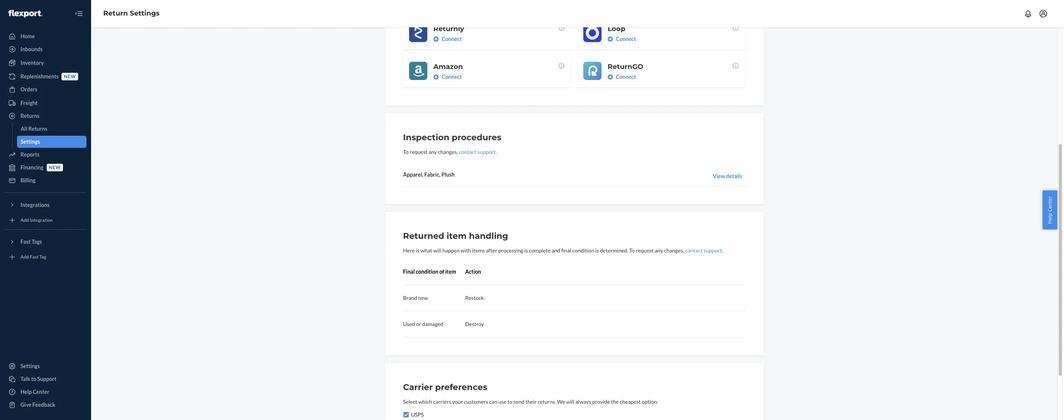 Task type: locate. For each thing, give the bounding box(es) containing it.
0 vertical spatial item
[[447, 231, 467, 241]]

will right what
[[433, 248, 442, 254]]

fast left 'tags'
[[21, 239, 31, 245]]

inventory link
[[5, 57, 87, 69]]

1 vertical spatial to
[[508, 399, 513, 405]]

condition
[[573, 248, 595, 254], [416, 269, 438, 275]]

apparel, fabric, plush
[[403, 172, 455, 178]]

flexport logo image
[[8, 10, 42, 17]]

details
[[726, 173, 742, 180]]

help center inside button
[[1047, 197, 1054, 224]]

1 horizontal spatial contact support link
[[685, 248, 722, 254]]

0 vertical spatial any
[[429, 149, 437, 155]]

fabric,
[[424, 172, 441, 178]]

is left determined. in the bottom right of the page
[[596, 248, 599, 254]]

2 horizontal spatial is
[[596, 248, 599, 254]]

returns right the all in the left top of the page
[[28, 126, 47, 132]]

1 vertical spatial settings
[[21, 139, 40, 145]]

integrations button
[[5, 199, 87, 211]]

1 plus circle image from the left
[[434, 74, 439, 80]]

condition left of
[[416, 269, 438, 275]]

integrations
[[21, 202, 50, 208]]

brand
[[403, 295, 417, 301]]

feedback
[[32, 402, 55, 409]]

1 vertical spatial contact
[[685, 248, 703, 254]]

connect link
[[608, 73, 740, 81]]

destroy
[[465, 321, 484, 328]]

1 vertical spatial support
[[704, 248, 722, 254]]

is left what
[[416, 248, 420, 254]]

1 vertical spatial help
[[21, 389, 32, 396]]

1 vertical spatial help center
[[21, 389, 49, 396]]

add integration link
[[5, 215, 87, 227]]

request down the 'inspection'
[[410, 149, 428, 155]]

1 horizontal spatial new
[[64, 74, 76, 80]]

0 vertical spatial contact
[[459, 149, 477, 155]]

1 horizontal spatial plus circle image
[[608, 74, 613, 80]]

fast
[[21, 239, 31, 245], [30, 255, 39, 260]]

check square image
[[403, 412, 409, 418]]

contact support link for inspection procedures
[[459, 149, 496, 155]]

all returns link
[[17, 123, 87, 135]]

plus circle image down amazon
[[434, 74, 439, 80]]

what
[[421, 248, 432, 254]]

apparel,
[[403, 172, 423, 178]]

to right use
[[508, 399, 513, 405]]

0 horizontal spatial help center
[[21, 389, 49, 396]]

0 horizontal spatial any
[[429, 149, 437, 155]]

new for financing
[[49, 165, 61, 171]]

open account menu image
[[1039, 9, 1048, 18]]

0 vertical spatial returns
[[21, 113, 39, 119]]

1 horizontal spatial condition
[[573, 248, 595, 254]]

1 vertical spatial condition
[[416, 269, 438, 275]]

item
[[447, 231, 467, 241], [445, 269, 456, 275]]

connect button down loop
[[608, 35, 636, 43]]

1 horizontal spatial any
[[655, 248, 663, 254]]

fast left tag
[[30, 255, 39, 260]]

select which carriers your customers can use to send their returns. we will always provide the cheapest option.
[[403, 399, 658, 405]]

or
[[416, 321, 421, 328]]

add down fast tags
[[21, 255, 29, 260]]

send
[[514, 399, 525, 405]]

plus circle image
[[434, 36, 439, 42], [608, 36, 613, 42]]

1 horizontal spatial .
[[722, 248, 723, 254]]

new right the brand
[[418, 295, 428, 301]]

2 vertical spatial new
[[418, 295, 428, 301]]

new for replenishments
[[64, 74, 76, 80]]

0 vertical spatial settings link
[[17, 136, 87, 148]]

0 horizontal spatial center
[[33, 389, 49, 396]]

to
[[403, 149, 409, 155], [629, 248, 635, 254]]

carriers
[[433, 399, 451, 405]]

item right of
[[445, 269, 456, 275]]

1 vertical spatial will
[[566, 399, 575, 405]]

0 vertical spatial support
[[478, 149, 496, 155]]

1 horizontal spatial help center
[[1047, 197, 1054, 224]]

0 horizontal spatial request
[[410, 149, 428, 155]]

2 add from the top
[[21, 255, 29, 260]]

option.
[[642, 399, 658, 405]]

1 vertical spatial contact support link
[[685, 248, 722, 254]]

1 horizontal spatial to
[[508, 399, 513, 405]]

0 vertical spatial fast
[[21, 239, 31, 245]]

give feedback button
[[5, 399, 87, 412]]

connect down returnly
[[442, 36, 462, 42]]

help inside button
[[1047, 213, 1054, 224]]

plus circle image down the returngo
[[608, 74, 613, 80]]

0 horizontal spatial contact
[[459, 149, 477, 155]]

contact support link
[[459, 149, 496, 155], [685, 248, 722, 254]]

settings up the reports
[[21, 139, 40, 145]]

0 horizontal spatial .
[[496, 149, 497, 155]]

1 horizontal spatial to
[[629, 248, 635, 254]]

inspection procedures
[[403, 133, 502, 143]]

condition right 'final'
[[573, 248, 595, 254]]

0 vertical spatial contact support link
[[459, 149, 496, 155]]

freight link
[[5, 97, 87, 109]]

0 horizontal spatial contact support link
[[459, 149, 496, 155]]

integration
[[30, 218, 53, 223]]

the
[[611, 399, 619, 405]]

help center
[[1047, 197, 1054, 224], [21, 389, 49, 396]]

give feedback
[[21, 402, 55, 409]]

1 vertical spatial changes,
[[664, 248, 684, 254]]

connect button down returnly
[[434, 35, 462, 43]]

will right we
[[566, 399, 575, 405]]

handling
[[469, 231, 508, 241]]

0 horizontal spatial to
[[31, 376, 36, 383]]

1 vertical spatial any
[[655, 248, 663, 254]]

1 horizontal spatial is
[[524, 248, 528, 254]]

to right determined. in the bottom right of the page
[[629, 248, 635, 254]]

center
[[1047, 197, 1054, 212], [33, 389, 49, 396]]

billing
[[21, 177, 36, 184]]

item up happen
[[447, 231, 467, 241]]

1 horizontal spatial will
[[566, 399, 575, 405]]

1 horizontal spatial request
[[636, 248, 654, 254]]

settings link up "support"
[[5, 361, 87, 373]]

1 plus circle image from the left
[[434, 36, 439, 42]]

connect down amazon
[[442, 74, 462, 80]]

connect button down amazon
[[434, 73, 462, 81]]

add integration
[[21, 218, 53, 223]]

plus circle image
[[434, 74, 439, 80], [608, 74, 613, 80]]

1 horizontal spatial support
[[704, 248, 722, 254]]

.
[[496, 149, 497, 155], [722, 248, 723, 254]]

connect down loop
[[616, 36, 636, 42]]

0 vertical spatial changes,
[[438, 149, 458, 155]]

to right talk
[[31, 376, 36, 383]]

0 horizontal spatial new
[[49, 165, 61, 171]]

connect button for returnly
[[434, 35, 462, 43]]

contact
[[459, 149, 477, 155], [685, 248, 703, 254]]

0 vertical spatial settings
[[130, 9, 160, 18]]

to request any changes, contact support .
[[403, 149, 497, 155]]

0 horizontal spatial plus circle image
[[434, 74, 439, 80]]

1 vertical spatial new
[[49, 165, 61, 171]]

used or damaged
[[403, 321, 443, 328]]

0 horizontal spatial is
[[416, 248, 420, 254]]

return settings
[[103, 9, 160, 18]]

0 vertical spatial to
[[403, 149, 409, 155]]

0 vertical spatial help
[[1047, 213, 1054, 224]]

1 add from the top
[[21, 218, 29, 223]]

1 vertical spatial returns
[[28, 126, 47, 132]]

connect button for loop
[[608, 35, 636, 43]]

1 vertical spatial request
[[636, 248, 654, 254]]

1 horizontal spatial plus circle image
[[608, 36, 613, 42]]

returns down freight
[[21, 113, 39, 119]]

0 horizontal spatial plus circle image
[[434, 36, 439, 42]]

always
[[576, 399, 591, 405]]

plus circle image inside connect link
[[608, 74, 613, 80]]

0 horizontal spatial changes,
[[438, 149, 458, 155]]

view
[[713, 173, 725, 180]]

is
[[416, 248, 420, 254], [524, 248, 528, 254], [596, 248, 599, 254]]

add left integration
[[21, 218, 29, 223]]

0 vertical spatial to
[[31, 376, 36, 383]]

2 vertical spatial settings
[[21, 363, 40, 370]]

to inside talk to support button
[[31, 376, 36, 383]]

new down the reports "link"
[[49, 165, 61, 171]]

0 vertical spatial add
[[21, 218, 29, 223]]

0 vertical spatial new
[[64, 74, 76, 80]]

1 vertical spatial add
[[21, 255, 29, 260]]

2 plus circle image from the left
[[608, 36, 613, 42]]

settings right return
[[130, 9, 160, 18]]

add for add integration
[[21, 218, 29, 223]]

to up apparel,
[[403, 149, 409, 155]]

plus circle image down loop
[[608, 36, 613, 42]]

give
[[21, 402, 31, 409]]

all
[[21, 126, 27, 132]]

plus circle image down returnly
[[434, 36, 439, 42]]

2 horizontal spatial new
[[418, 295, 428, 301]]

request
[[410, 149, 428, 155], [636, 248, 654, 254]]

0 horizontal spatial condition
[[416, 269, 438, 275]]

all returns
[[21, 126, 47, 132]]

fast tags
[[21, 239, 42, 245]]

2 plus circle image from the left
[[608, 74, 613, 80]]

add
[[21, 218, 29, 223], [21, 255, 29, 260]]

settings up talk
[[21, 363, 40, 370]]

new up orders link
[[64, 74, 76, 80]]

support
[[37, 376, 56, 383]]

carrier preferences
[[403, 383, 488, 393]]

plus circle image for returnly
[[434, 36, 439, 42]]

request right determined. in the bottom right of the page
[[636, 248, 654, 254]]

we
[[557, 399, 565, 405]]

0 vertical spatial help center
[[1047, 197, 1054, 224]]

talk to support button
[[5, 374, 87, 386]]

returns
[[21, 113, 39, 119], [28, 126, 47, 132]]

loop
[[608, 25, 626, 33]]

tag
[[39, 255, 46, 260]]

action
[[465, 269, 481, 275]]

returned item handling
[[403, 231, 508, 241]]

0 horizontal spatial will
[[433, 248, 442, 254]]

is left complete
[[524, 248, 528, 254]]

changes,
[[438, 149, 458, 155], [664, 248, 684, 254]]

carrier
[[403, 383, 433, 393]]

any
[[429, 149, 437, 155], [655, 248, 663, 254]]

1 horizontal spatial help
[[1047, 213, 1054, 224]]

1 horizontal spatial center
[[1047, 197, 1054, 212]]

will
[[433, 248, 442, 254], [566, 399, 575, 405]]

complete
[[529, 248, 551, 254]]

settings link down all returns link
[[17, 136, 87, 148]]

returns inside returns link
[[21, 113, 39, 119]]

0 vertical spatial center
[[1047, 197, 1054, 212]]



Task type: describe. For each thing, give the bounding box(es) containing it.
here is what will happen with items after processing is complete and final condition is determined. to request any changes, contact support .
[[403, 248, 723, 254]]

final condition of item
[[403, 269, 456, 275]]

after
[[486, 248, 497, 254]]

inspection
[[403, 133, 450, 143]]

1 vertical spatial to
[[629, 248, 635, 254]]

tags
[[32, 239, 42, 245]]

customers
[[464, 399, 488, 405]]

provide
[[592, 399, 610, 405]]

connect down the returngo
[[616, 74, 636, 80]]

add for add fast tag
[[21, 255, 29, 260]]

1 vertical spatial item
[[445, 269, 456, 275]]

0 horizontal spatial to
[[403, 149, 409, 155]]

brand new
[[403, 295, 428, 301]]

processing
[[498, 248, 523, 254]]

restock
[[465, 295, 484, 301]]

2 is from the left
[[524, 248, 528, 254]]

0 vertical spatial .
[[496, 149, 497, 155]]

0 horizontal spatial help
[[21, 389, 32, 396]]

use
[[499, 399, 507, 405]]

fast inside dropdown button
[[21, 239, 31, 245]]

view details
[[713, 173, 742, 180]]

preferences
[[435, 383, 488, 393]]

talk to support
[[21, 376, 56, 383]]

plush
[[442, 172, 455, 178]]

center inside button
[[1047, 197, 1054, 212]]

returnly
[[434, 25, 464, 33]]

damaged
[[422, 321, 443, 328]]

inventory
[[21, 60, 44, 66]]

1 vertical spatial settings link
[[5, 361, 87, 373]]

financing
[[21, 164, 44, 171]]

final
[[561, 248, 572, 254]]

freight
[[21, 100, 38, 106]]

final
[[403, 269, 415, 275]]

procedures
[[452, 133, 502, 143]]

can
[[489, 399, 498, 405]]

add fast tag
[[21, 255, 46, 260]]

0 vertical spatial will
[[433, 248, 442, 254]]

and
[[552, 248, 560, 254]]

open notifications image
[[1024, 9, 1033, 18]]

0 vertical spatial condition
[[573, 248, 595, 254]]

returngo
[[608, 63, 644, 71]]

returns link
[[5, 110, 87, 122]]

3 is from the left
[[596, 248, 599, 254]]

billing link
[[5, 175, 87, 187]]

here
[[403, 248, 415, 254]]

help center button
[[1043, 191, 1058, 230]]

home
[[21, 33, 35, 39]]

inbounds
[[21, 46, 43, 52]]

close navigation image
[[74, 9, 84, 18]]

used
[[403, 321, 415, 328]]

your
[[452, 399, 463, 405]]

1 vertical spatial .
[[722, 248, 723, 254]]

returns.
[[538, 399, 556, 405]]

inbounds link
[[5, 43, 87, 55]]

determined.
[[600, 248, 628, 254]]

home link
[[5, 30, 87, 43]]

reports link
[[5, 149, 87, 161]]

connect for loop
[[616, 36, 636, 42]]

which
[[418, 399, 432, 405]]

1 is from the left
[[416, 248, 420, 254]]

1 horizontal spatial changes,
[[664, 248, 684, 254]]

return settings link
[[103, 9, 160, 18]]

orders
[[21, 86, 37, 93]]

connect button for amazon
[[434, 73, 462, 81]]

0 horizontal spatial support
[[478, 149, 496, 155]]

returns inside all returns link
[[28, 126, 47, 132]]

connect for amazon
[[442, 74, 462, 80]]

reports
[[21, 151, 39, 158]]

1 horizontal spatial contact
[[685, 248, 703, 254]]

view details button
[[713, 173, 742, 180]]

1 vertical spatial center
[[33, 389, 49, 396]]

with
[[461, 248, 471, 254]]

replenishments
[[21, 73, 59, 80]]

items
[[472, 248, 485, 254]]

amazon
[[434, 63, 463, 71]]

talk
[[21, 376, 30, 383]]

select
[[403, 399, 417, 405]]

plus circle image for loop
[[608, 36, 613, 42]]

add fast tag link
[[5, 251, 87, 263]]

connect for returnly
[[442, 36, 462, 42]]

0 vertical spatial request
[[410, 149, 428, 155]]

happen
[[443, 248, 460, 254]]

1 vertical spatial fast
[[30, 255, 39, 260]]

help center link
[[5, 386, 87, 399]]

cheapest
[[620, 399, 641, 405]]

their
[[526, 399, 537, 405]]

orders link
[[5, 84, 87, 96]]

contact support link for returned item handling
[[685, 248, 722, 254]]

fast tags button
[[5, 236, 87, 248]]

return
[[103, 9, 128, 18]]



Task type: vqa. For each thing, say whether or not it's contained in the screenshot.
Inventory
yes



